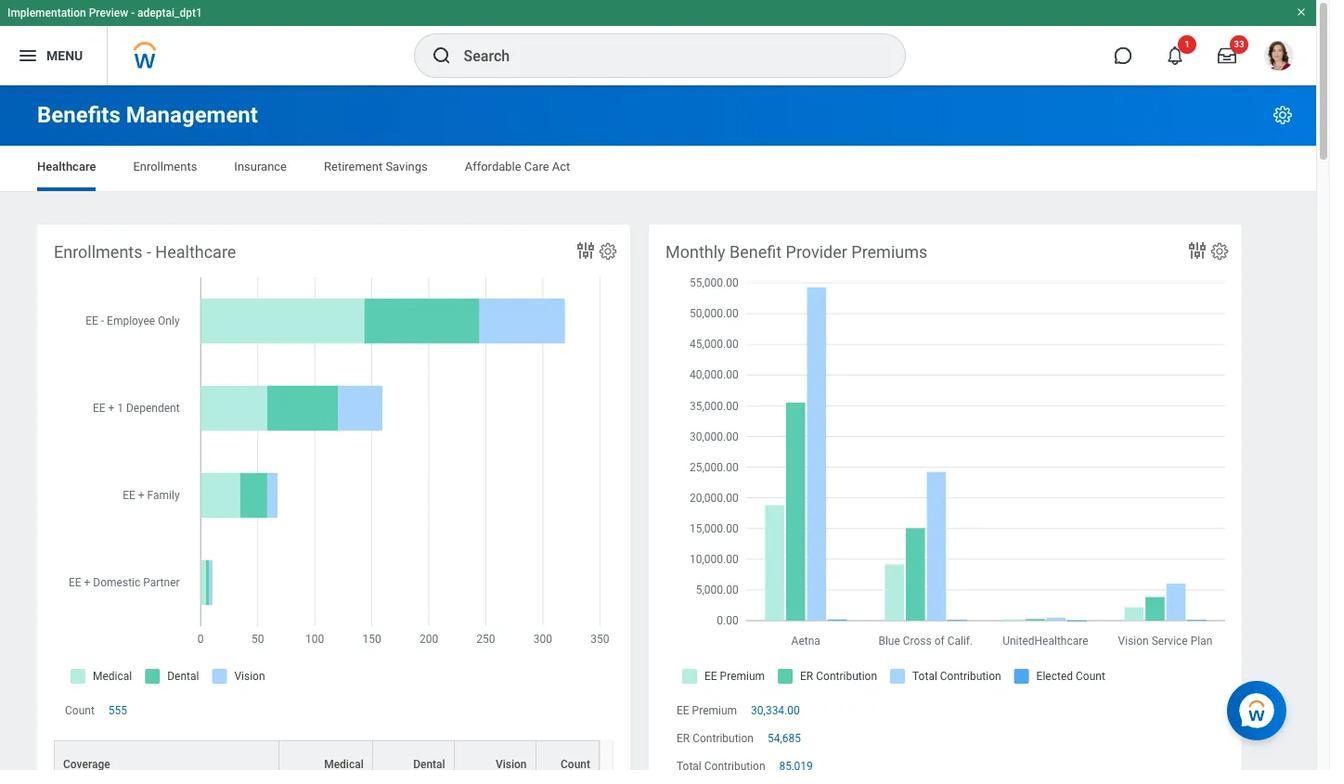 Task type: describe. For each thing, give the bounding box(es) containing it.
affordable care act
[[465, 160, 570, 174]]

er contribution
[[677, 733, 754, 746]]

monthly
[[666, 242, 725, 262]]

profile logan mcneil image
[[1264, 41, 1294, 74]]

act
[[552, 160, 570, 174]]

implementation
[[7, 6, 86, 19]]

search image
[[430, 45, 453, 67]]

- inside the benefits management main content
[[147, 242, 151, 262]]

54,685
[[768, 733, 801, 746]]

enrollments - healthcare element
[[37, 225, 630, 770]]

555
[[108, 705, 127, 718]]

monthly benefit provider premiums element
[[649, 225, 1242, 770]]

tab list inside the benefits management main content
[[19, 147, 1298, 191]]

configure this page image
[[1272, 104, 1294, 126]]

33
[[1234, 39, 1244, 49]]

enrollments - healthcare
[[54, 242, 236, 262]]

management
[[126, 102, 258, 128]]

premium
[[692, 705, 737, 718]]

54,685 button
[[768, 732, 804, 747]]

ee premium
[[677, 705, 737, 718]]

ee
[[677, 705, 689, 718]]

benefits
[[37, 102, 120, 128]]

menu banner
[[0, 0, 1316, 85]]

implementation preview -   adeptai_dpt1
[[7, 6, 202, 19]]

benefits management
[[37, 102, 258, 128]]

insurance
[[234, 160, 287, 174]]

Search Workday  search field
[[464, 35, 866, 76]]

preview
[[89, 6, 128, 19]]

healthcare inside tab list
[[37, 160, 96, 174]]

configure and view chart data image for enrollments - healthcare
[[575, 239, 597, 262]]

affordable
[[465, 160, 521, 174]]

33 button
[[1207, 35, 1248, 76]]

notifications large image
[[1166, 46, 1184, 65]]

benefit
[[730, 242, 782, 262]]

- inside menu 'banner'
[[131, 6, 135, 19]]



Task type: vqa. For each thing, say whether or not it's contained in the screenshot.
Affordable Care Act
yes



Task type: locate. For each thing, give the bounding box(es) containing it.
1 horizontal spatial healthcare
[[155, 242, 236, 262]]

enrollments
[[133, 160, 197, 174], [54, 242, 142, 262]]

555 button
[[108, 704, 130, 719]]

1 vertical spatial -
[[147, 242, 151, 262]]

premiums
[[851, 242, 928, 262]]

configure enrollments - healthcare image
[[598, 241, 618, 262]]

count
[[65, 705, 95, 718]]

er
[[677, 733, 690, 746]]

1 horizontal spatial configure and view chart data image
[[1186, 239, 1209, 262]]

1 button
[[1155, 35, 1196, 76]]

retirement
[[324, 160, 383, 174]]

configure and view chart data image
[[575, 239, 597, 262], [1186, 239, 1209, 262]]

enrollments for enrollments - healthcare
[[54, 242, 142, 262]]

0 vertical spatial healthcare
[[37, 160, 96, 174]]

1 configure and view chart data image from the left
[[575, 239, 597, 262]]

retirement savings
[[324, 160, 428, 174]]

configure and view chart data image left configure monthly benefit provider premiums icon
[[1186, 239, 1209, 262]]

configure and view chart data image inside enrollments - healthcare element
[[575, 239, 597, 262]]

1
[[1185, 39, 1190, 49]]

configure and view chart data image for monthly benefit provider premiums
[[1186, 239, 1209, 262]]

row
[[54, 741, 600, 770]]

row inside enrollments - healthcare element
[[54, 741, 600, 770]]

2 configure and view chart data image from the left
[[1186, 239, 1209, 262]]

configure monthly benefit provider premiums image
[[1209, 241, 1230, 262]]

close environment banner image
[[1296, 6, 1307, 18]]

-
[[131, 6, 135, 19], [147, 242, 151, 262]]

0 horizontal spatial healthcare
[[37, 160, 96, 174]]

healthcare
[[37, 160, 96, 174], [155, 242, 236, 262]]

provider
[[786, 242, 847, 262]]

1 vertical spatial enrollments
[[54, 242, 142, 262]]

configure and view chart data image left configure enrollments - healthcare icon
[[575, 239, 597, 262]]

benefits management main content
[[0, 85, 1316, 770]]

0 horizontal spatial configure and view chart data image
[[575, 239, 597, 262]]

adeptai_dpt1
[[137, 6, 202, 19]]

care
[[524, 160, 549, 174]]

enrollments inside tab list
[[133, 160, 197, 174]]

tab list
[[19, 147, 1298, 191]]

justify image
[[17, 45, 39, 67]]

savings
[[386, 160, 428, 174]]

enrollments for enrollments
[[133, 160, 197, 174]]

tab list containing healthcare
[[19, 147, 1298, 191]]

30,334.00
[[751, 705, 800, 718]]

monthly benefit provider premiums
[[666, 242, 928, 262]]

0 vertical spatial -
[[131, 6, 135, 19]]

contribution
[[693, 733, 754, 746]]

inbox large image
[[1218, 46, 1236, 65]]

0 vertical spatial enrollments
[[133, 160, 197, 174]]

0 horizontal spatial -
[[131, 6, 135, 19]]

configure and view chart data image inside monthly benefit provider premiums element
[[1186, 239, 1209, 262]]

1 vertical spatial healthcare
[[155, 242, 236, 262]]

menu button
[[0, 26, 107, 85]]

menu
[[46, 48, 83, 63]]

1 horizontal spatial -
[[147, 242, 151, 262]]

30,334.00 button
[[751, 704, 803, 719]]



